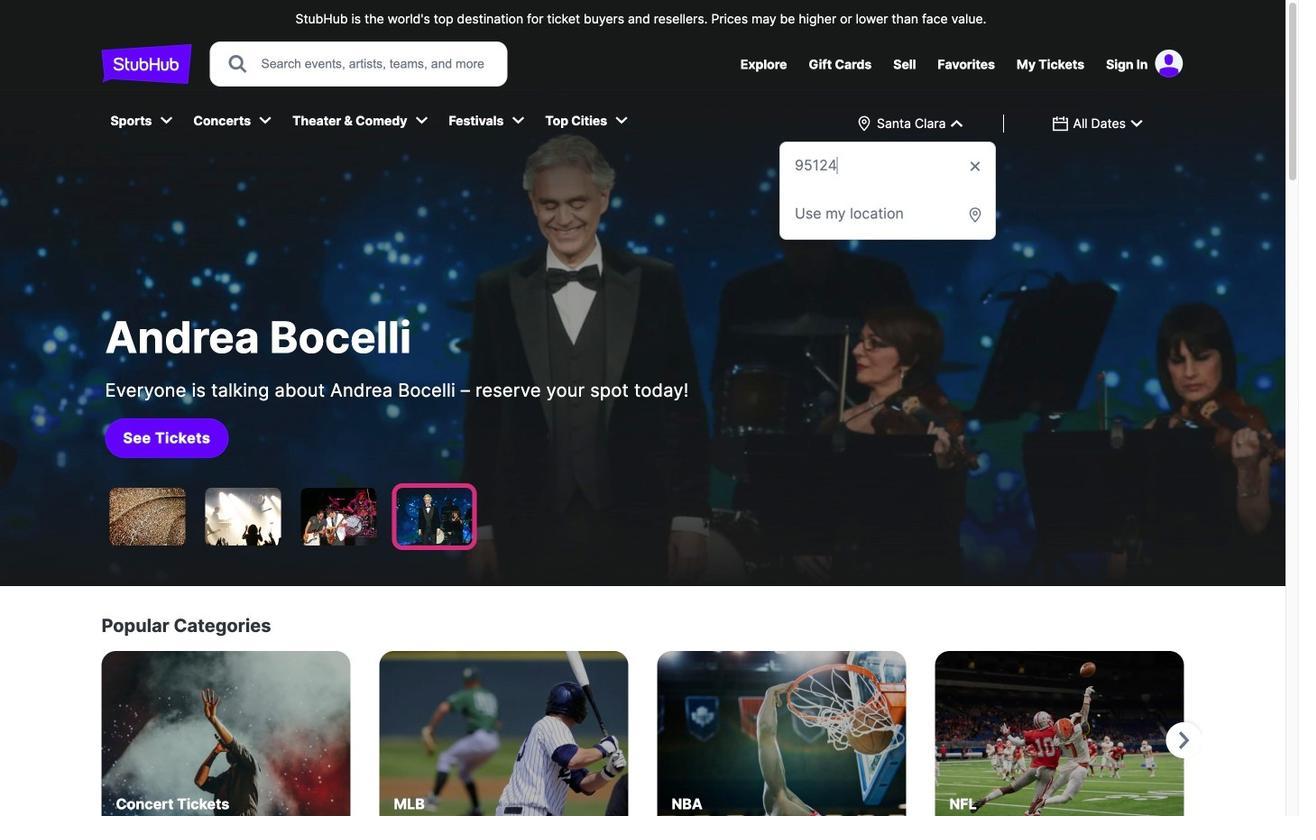 Task type: locate. For each thing, give the bounding box(es) containing it.
None field
[[845, 107, 975, 140], [1041, 107, 1155, 140], [845, 107, 975, 140], [1041, 107, 1155, 140]]

stubhub image
[[102, 42, 192, 87]]



Task type: vqa. For each thing, say whether or not it's contained in the screenshot.
Search events, artists, teams, and more field at left
yes



Task type: describe. For each thing, give the bounding box(es) containing it.
Search text field
[[781, 143, 956, 189]]

Search events, artists, teams, and more field
[[259, 54, 491, 74]]



